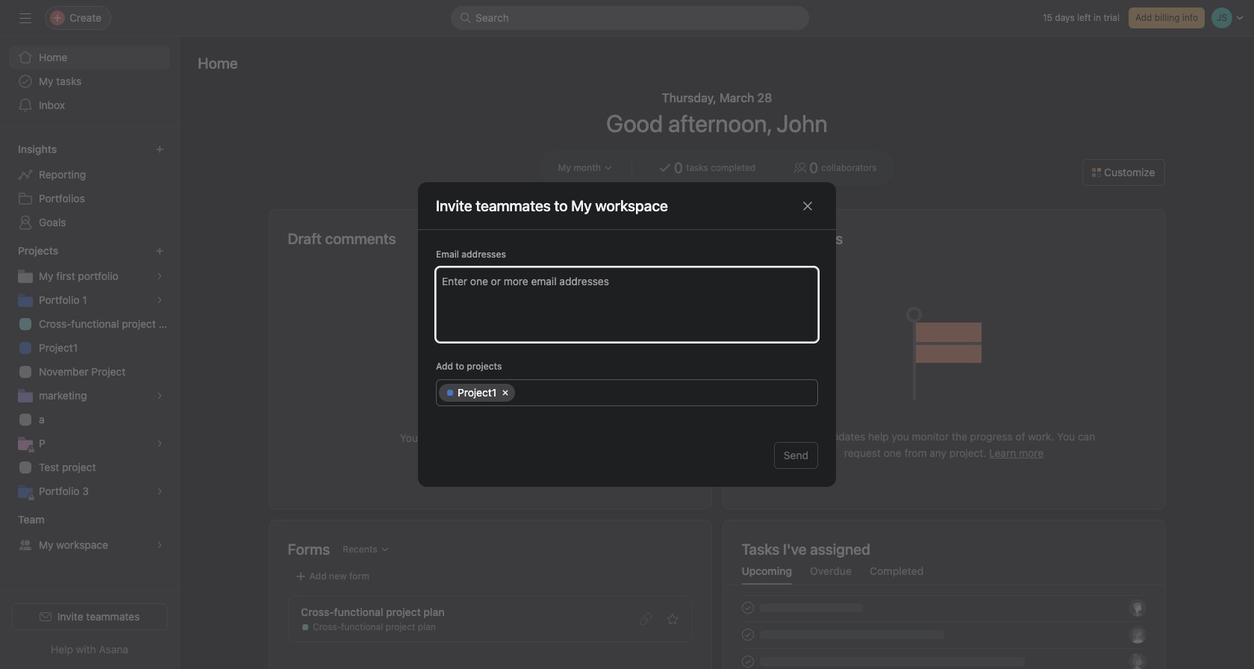 Task type: locate. For each thing, give the bounding box(es) containing it.
dialog
[[418, 182, 836, 487]]

cell
[[439, 384, 515, 402], [518, 384, 813, 402]]

0 horizontal spatial cell
[[439, 384, 515, 402]]

insights element
[[0, 136, 179, 237]]

projects element
[[0, 237, 179, 506]]

global element
[[0, 37, 179, 126]]

1 horizontal spatial cell
[[518, 384, 813, 402]]

list box
[[451, 6, 809, 30]]

1 cell from the left
[[439, 384, 515, 402]]

row
[[437, 380, 818, 405]]



Task type: vqa. For each thing, say whether or not it's contained in the screenshot.
second Task name text field
no



Task type: describe. For each thing, give the bounding box(es) containing it.
hide sidebar image
[[19, 12, 31, 24]]

close this dialog image
[[802, 200, 814, 212]]

2 cell from the left
[[518, 384, 813, 402]]

teams element
[[0, 506, 179, 560]]

add to favorites image
[[666, 613, 678, 625]]

Enter one or more email addresses text field
[[442, 272, 810, 290]]

copy form link image
[[640, 613, 652, 625]]

prominent image
[[460, 12, 472, 24]]



